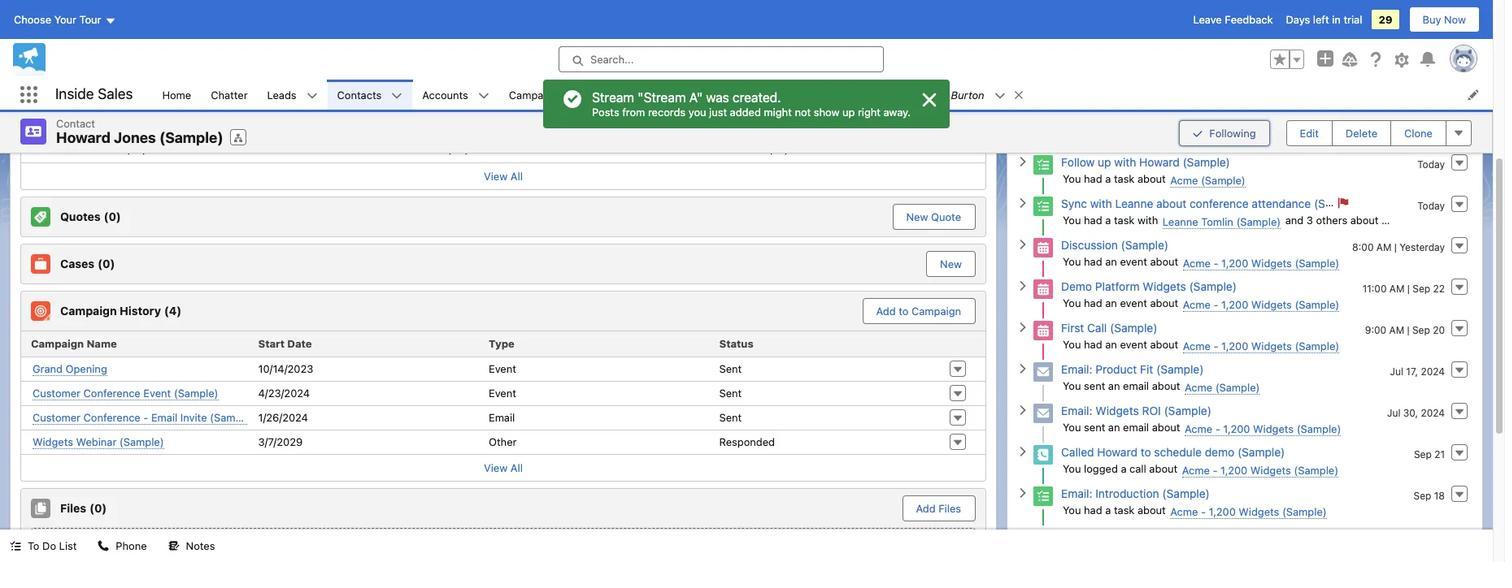 Task type: locate. For each thing, give the bounding box(es) containing it.
list item
[[595, 80, 717, 110], [717, 80, 912, 110], [912, 80, 1032, 110]]

* for * call maria tomorrow (sample)
[[727, 88, 732, 101]]

closed up jones
[[117, 116, 151, 129]]

0 horizontal spatial leanne
[[1115, 196, 1153, 210]]

campaign up grand
[[31, 337, 84, 350]]

close inside $4,000.00 close date:
[[674, 142, 702, 155]]

sep left 20
[[1413, 324, 1430, 336]]

event for 10/14/2023
[[489, 363, 516, 376]]

up inside stream "stream a" was created. posts from records you just added might not show up right away.
[[842, 106, 855, 119]]

1 sent from the top
[[719, 363, 742, 376]]

new button
[[926, 251, 976, 277]]

close down contact
[[31, 142, 59, 155]]

3 event from the top
[[1120, 338, 1147, 351]]

0 vertical spatial task
[[1114, 172, 1135, 185]]

(4)
[[164, 304, 181, 318]]

acme - 200 widgets (sample)
[[676, 43, 825, 56]]

task inside you had a task about acme (sample)
[[1114, 172, 1135, 185]]

5 had from the top
[[1084, 338, 1102, 351]]

event down discussion (sample) link on the top of the page
[[1120, 255, 1147, 268]]

text default image inside the to do list button
[[10, 541, 21, 552]]

you had an event about acme - 1,200 widgets (sample) for (sample)
[[1063, 338, 1340, 353]]

* left tim
[[922, 88, 927, 101]]

about for 9:00 am | sep 20
[[1150, 338, 1179, 351]]

leave feedback
[[1193, 13, 1273, 26]]

0 horizontal spatial howard
[[56, 129, 111, 146]]

status element
[[713, 331, 943, 357]]

1 • from the left
[[1360, 13, 1365, 26]]

show
[[814, 106, 840, 119]]

acme - 1,200 widgets (sample) up edit
[[1233, 91, 1389, 104]]

about for sep 21
[[1149, 462, 1178, 475]]

today down this month
[[1418, 158, 1445, 170]]

acme up stage: amount: close date: on the top
[[33, 43, 60, 56]]

2 horizontal spatial with
[[1138, 213, 1158, 226]]

email down email: product fit (sample)
[[1123, 379, 1149, 392]]

0 vertical spatial view all
[[484, 170, 523, 183]]

1 task from the top
[[1114, 172, 1135, 185]]

about down email: introduction (sample)
[[1138, 504, 1166, 517]]

0 horizontal spatial *
[[605, 88, 610, 101]]

contact
[[56, 117, 95, 130]]

an inside you sent an email about acme (sample)
[[1108, 379, 1120, 392]]

1 vertical spatial view all
[[484, 462, 523, 475]]

task image
[[1034, 155, 1053, 175], [1034, 487, 1053, 506]]

0 horizontal spatial text default image
[[10, 541, 21, 552]]

2 horizontal spatial text default image
[[994, 90, 1006, 101]]

2 you had an event about acme - 1,200 widgets (sample) from the top
[[1063, 296, 1340, 311]]

task image left the follow
[[1034, 155, 1053, 175]]

jul left 30,
[[1387, 407, 1401, 419]]

0 vertical spatial up
[[842, 106, 855, 119]]

jul for email: widgets roi (sample)
[[1387, 407, 1401, 419]]

1 you from the top
[[1063, 172, 1081, 185]]

new down quote
[[940, 257, 962, 270]]

you had an event about acme - 1,200 widgets (sample) down tomlin
[[1063, 255, 1340, 270]]

1 horizontal spatial •
[[1424, 13, 1429, 26]]

follow up with howard (sample) link
[[1061, 155, 1230, 169]]

email: widgets roi (sample)
[[1061, 404, 1212, 418]]

1 vertical spatial sent
[[719, 387, 742, 400]]

choose
[[14, 13, 51, 26]]

1 vertical spatial call
[[1087, 321, 1107, 335]]

2 sent from the top
[[1084, 421, 1105, 434]]

trial
[[1344, 13, 1362, 26]]

2 you from the top
[[1063, 213, 1081, 226]]

(0) for quotes (0)
[[104, 210, 121, 223]]

close
[[31, 83, 59, 96], [352, 83, 380, 96], [674, 83, 702, 96], [31, 142, 59, 155], [352, 142, 380, 155], [674, 142, 702, 155]]

1 vertical spatial event
[[1120, 296, 1147, 309]]

do
[[42, 540, 56, 553]]

0 vertical spatial 2024
[[1421, 366, 1445, 378]]

acme inside 'acme - 200 widgets (sample)' link
[[676, 43, 703, 56]]

customer for customer conference - email invite (sample) 1/26/2024
[[33, 411, 81, 424]]

$6,000.00
[[117, 129, 167, 142]]

0 vertical spatial task image
[[1034, 155, 1053, 175]]

search...
[[590, 53, 634, 66]]

0 vertical spatial |
[[1394, 241, 1397, 253]]

list
[[59, 540, 77, 553]]

acme - 120 widgets (sample) link
[[676, 101, 823, 115]]

customer inside customer conference - email invite (sample) 1/26/2024
[[33, 411, 81, 424]]

conference down opening at the left of page
[[83, 387, 140, 400]]

task image for follow
[[1034, 155, 1053, 175]]

customer conference event (sample)
[[33, 387, 218, 400]]

| left yesterday on the right of page
[[1394, 241, 1397, 253]]

add for (0)
[[916, 502, 936, 515]]

0 vertical spatial close date:
[[352, 83, 409, 96]]

$6,000.00 close date:
[[31, 129, 167, 155]]

email for product
[[1123, 379, 1149, 392]]

0 vertical spatial add
[[876, 305, 896, 318]]

2 vertical spatial am
[[1389, 324, 1405, 336]]

text default image up negotiation
[[478, 90, 489, 101]]

acme - 1,200 widgets (sample) link
[[1233, 91, 1389, 105], [354, 101, 510, 115], [1183, 257, 1340, 270], [1183, 298, 1340, 312], [1183, 340, 1340, 353], [1185, 422, 1341, 436], [1182, 464, 1339, 478], [1170, 505, 1327, 519]]

1 horizontal spatial text default image
[[894, 89, 905, 101]]

text default image inside notes button
[[168, 541, 179, 552]]

- right contacts
[[385, 101, 390, 114]]

1 horizontal spatial files
[[939, 502, 961, 515]]

2 vertical spatial (0)
[[90, 502, 107, 515]]

start
[[258, 337, 285, 350]]

phone
[[116, 540, 147, 553]]

event image
[[1034, 238, 1053, 258], [1034, 280, 1053, 299]]

email image
[[1034, 404, 1053, 423]]

sent down product
[[1084, 379, 1105, 392]]

close up contact image
[[31, 83, 59, 96]]

date: inside stage: amount: close date:
[[62, 83, 88, 96]]

0 horizontal spatial call
[[735, 88, 753, 101]]

email left the invite
[[151, 411, 178, 424]]

campaign name element
[[21, 331, 252, 357]]

acme - 120 widgets (sample)
[[676, 101, 823, 114]]

close inside stage: amount: close date:
[[31, 83, 59, 96]]

1,200 inside you sent an email about acme - 1,200 widgets (sample)
[[1223, 422, 1250, 435]]

1 vertical spatial today
[[1418, 200, 1445, 212]]

- inside customer conference - email invite (sample) 1/26/2024
[[143, 411, 148, 424]]

widgets webinar (sample) link
[[33, 435, 164, 449]]

3 had from the top
[[1084, 255, 1102, 268]]

2 2024 from the top
[[1421, 407, 1445, 419]]

list
[[152, 80, 1493, 110]]

2024 for email: product fit (sample)
[[1421, 366, 1445, 378]]

about for jul 17, 2024
[[1152, 379, 1180, 392]]

event for platform
[[1120, 296, 1147, 309]]

sent for widgets
[[1084, 421, 1105, 434]]

2 closed from the left
[[760, 116, 794, 129]]

about inside you sent an email about acme (sample)
[[1152, 379, 1180, 392]]

an inside you sent an email about acme - 1,200 widgets (sample)
[[1108, 421, 1120, 434]]

3 list item from the left
[[912, 80, 1032, 110]]

text default image
[[698, 89, 710, 101], [1013, 89, 1024, 101], [306, 90, 318, 101], [391, 90, 403, 101], [478, 90, 489, 101], [98, 541, 109, 552], [168, 541, 179, 552]]

up
[[842, 106, 855, 119], [1098, 155, 1111, 169]]

1 vertical spatial event image
[[1034, 280, 1053, 299]]

1 vertical spatial email:
[[1061, 404, 1093, 418]]

email: widgets roi (sample) link
[[1061, 404, 1212, 418]]

0 horizontal spatial with
[[1090, 196, 1112, 210]]

(0) for cases (0)
[[98, 257, 115, 271]]

text default image up away.
[[894, 89, 905, 101]]

task image
[[1034, 197, 1053, 216]]

0 horizontal spatial •
[[1360, 13, 1365, 26]]

1 vertical spatial |
[[1408, 283, 1410, 295]]

0 vertical spatial jul
[[1390, 366, 1404, 378]]

0 vertical spatial call
[[735, 88, 753, 101]]

email inside customer conference - email invite (sample) 1/26/2024
[[151, 411, 178, 424]]

closed inside the closed won amount:
[[760, 116, 794, 129]]

cases image
[[31, 254, 50, 274]]

amount: inside the closed won amount:
[[674, 129, 715, 142]]

email: right email icon
[[1061, 362, 1093, 376]]

2 sent from the top
[[719, 387, 742, 400]]

stage: for acme - 120 widgets (sample)
[[674, 116, 706, 129]]

1 vertical spatial customer
[[33, 411, 81, 424]]

about inside you had a task about acme (sample)
[[1138, 172, 1166, 185]]

about down the demo platform widgets (sample) 'link'
[[1150, 296, 1179, 309]]

widgets inside you sent an email about acme - 1,200 widgets (sample)
[[1253, 422, 1294, 435]]

email: right email image
[[1061, 404, 1093, 418]]

close down you
[[674, 142, 702, 155]]

event image down task icon
[[1034, 238, 1053, 258]]

tomorrow
[[786, 88, 834, 101]]

1 event from the top
[[1120, 255, 1147, 268]]

acme (sample) link up you sent an email about acme - 1,200 widgets (sample)
[[1185, 381, 1260, 395]]

you inside you sent an email about acme (sample)
[[1063, 379, 1081, 392]]

2 had from the top
[[1084, 213, 1102, 226]]

task for introduction
[[1114, 504, 1135, 517]]

right
[[858, 106, 881, 119]]

email for widgets
[[1123, 421, 1149, 434]]

task
[[1114, 172, 1135, 185], [1114, 213, 1135, 226], [1114, 504, 1135, 517]]

0 vertical spatial you had an event about acme - 1,200 widgets (sample)
[[1063, 255, 1340, 270]]

2 email: from the top
[[1061, 404, 1093, 418]]

conference inside 'link'
[[83, 387, 140, 400]]

had inside you had a task about acme - 1,200 widgets (sample)
[[1084, 504, 1102, 517]]

a inside you had a task about acme (sample)
[[1105, 172, 1111, 185]]

you for called howard to schedule demo (sample)
[[1063, 462, 1081, 475]]

about up 8:00
[[1351, 213, 1379, 226]]

had for 9:00
[[1084, 338, 1102, 351]]

jul 30, 2024
[[1387, 407, 1445, 419]]

2 customer from the top
[[33, 411, 81, 424]]

closed up 10/21/2023
[[760, 116, 794, 129]]

1,200 for jul 30, 2024
[[1223, 422, 1250, 435]]

1 horizontal spatial up
[[1098, 155, 1111, 169]]

event for (sample)
[[1120, 255, 1147, 268]]

1,200 for sep 21
[[1221, 464, 1248, 477]]

1 horizontal spatial new
[[940, 257, 962, 270]]

(sample) inside you sent an email about acme (sample)
[[1216, 381, 1260, 394]]

1 vertical spatial you had an event about acme - 1,200 widgets (sample)
[[1063, 296, 1340, 311]]

closed for closed lost
[[117, 116, 151, 129]]

2 event from the top
[[1120, 296, 1147, 309]]

* for * send letter
[[605, 88, 610, 101]]

$20,000.00 close date:
[[674, 70, 817, 96]]

0 vertical spatial with
[[1114, 155, 1136, 169]]

email inside you sent an email about acme (sample)
[[1123, 379, 1149, 392]]

an
[[1105, 255, 1117, 268], [1105, 296, 1117, 309], [1105, 338, 1117, 351], [1108, 379, 1120, 392], [1108, 421, 1120, 434]]

0 vertical spatial view
[[1433, 13, 1457, 26]]

a inside "you logged a call about acme - 1,200 widgets (sample)"
[[1121, 462, 1127, 475]]

a for you logged a call about acme - 1,200 widgets (sample)
[[1121, 462, 1127, 475]]

opportunities
[[60, 5, 138, 19]]

task for up
[[1114, 172, 1135, 185]]

2 list item from the left
[[717, 80, 912, 110]]

with right sync
[[1090, 196, 1112, 210]]

add files button
[[903, 496, 974, 521]]

add files
[[916, 502, 961, 515]]

2 task image from the top
[[1034, 487, 1053, 506]]

other
[[489, 436, 517, 449]]

acme - 1,200 widgets (sample) link for 8:00 am | yesterday
[[1183, 257, 1340, 270]]

sep left 22
[[1413, 283, 1431, 295]]

7 you from the top
[[1063, 421, 1081, 434]]

1 vertical spatial email
[[1123, 421, 1149, 434]]

date: down contact
[[62, 142, 88, 155]]

9 you from the top
[[1063, 504, 1081, 517]]

group
[[1270, 50, 1304, 69]]

view all link
[[1432, 7, 1473, 33], [21, 162, 986, 189], [21, 454, 986, 481]]

amount: inside closed lost amount:
[[31, 129, 72, 142]]

0 vertical spatial conference
[[83, 387, 140, 400]]

acme down tomlin
[[1183, 257, 1211, 270]]

acme inside acme - 120 widgets (sample) link
[[676, 101, 703, 114]]

(sample) inside you sent an email about acme - 1,200 widgets (sample)
[[1297, 422, 1341, 435]]

0 vertical spatial acme (sample) link
[[1170, 174, 1246, 187]]

1 vertical spatial am
[[1390, 283, 1405, 295]]

0 horizontal spatial new
[[906, 210, 928, 223]]

1 horizontal spatial email
[[489, 411, 515, 425]]

grand
[[33, 362, 63, 375]]

(0) right quotes
[[104, 210, 121, 223]]

customer up webinar
[[33, 411, 81, 424]]

1 view all from the top
[[484, 170, 523, 183]]

email: product fit (sample)
[[1061, 362, 1204, 376]]

view all down 10/24/2023
[[484, 170, 523, 183]]

0 vertical spatial sent
[[719, 363, 742, 376]]

invite
[[180, 411, 207, 424]]

event for 4/23/2024
[[489, 387, 516, 400]]

0 horizontal spatial to
[[899, 305, 909, 318]]

had inside you had a task about acme (sample)
[[1084, 172, 1102, 185]]

acme - 170 widgets (sample) link
[[33, 43, 179, 57]]

0 vertical spatial customer
[[33, 387, 81, 400]]

campaign up action element
[[912, 305, 961, 318]]

2 vertical spatial email:
[[1061, 487, 1093, 501]]

1 vertical spatial view all link
[[21, 162, 986, 189]]

new inside button
[[906, 210, 928, 223]]

acme inside "you logged a call about acme - 1,200 widgets (sample)"
[[1182, 464, 1210, 477]]

4 you from the top
[[1063, 296, 1081, 309]]

email up other
[[489, 411, 515, 425]]

1 horizontal spatial leanne
[[1163, 215, 1198, 228]]

had down discussion
[[1084, 255, 1102, 268]]

1 vertical spatial leanne
[[1163, 215, 1198, 228]]

task image for email:
[[1034, 487, 1053, 506]]

task image down logged call image
[[1034, 487, 1053, 506]]

am right 9:00
[[1389, 324, 1405, 336]]

1 2024 from the top
[[1421, 366, 1445, 378]]

customer down grand
[[33, 387, 81, 400]]

2 task from the top
[[1114, 213, 1135, 226]]

you inside "you logged a call about acme - 1,200 widgets (sample)"
[[1063, 462, 1081, 475]]

high-priority task image
[[1338, 198, 1349, 209]]

2 horizontal spatial *
[[922, 88, 927, 101]]

1 email from the top
[[1123, 379, 1149, 392]]

1 vertical spatial 2024
[[1421, 407, 1445, 419]]

contacts
[[337, 88, 382, 101]]

acme - 140 widgets (sample)
[[354, 43, 502, 56]]

stage: inside stage: amount: close date:
[[31, 57, 63, 70]]

10/24/2023
[[438, 142, 495, 155]]

about down called howard to schedule demo (sample)
[[1149, 462, 1178, 475]]

1 vertical spatial up
[[1098, 155, 1111, 169]]

about down follow up with howard (sample) at top
[[1138, 172, 1166, 185]]

call
[[1130, 462, 1147, 475]]

campaign inside button
[[912, 305, 961, 318]]

webinar
[[76, 435, 117, 448]]

task inside you had a task about acme - 1,200 widgets (sample)
[[1114, 504, 1135, 517]]

2 vertical spatial task
[[1114, 504, 1135, 517]]

stage: up inside
[[31, 57, 63, 70]]

2 conference from the top
[[83, 411, 140, 424]]

refresh
[[1319, 13, 1357, 26]]

0 vertical spatial email
[[1123, 379, 1149, 392]]

* tim burton
[[922, 88, 985, 101]]

- inside "you logged a call about acme - 1,200 widgets (sample)"
[[1213, 464, 1218, 477]]

call for (sample)
[[1087, 321, 1107, 335]]

2 vertical spatial you had an event about acme - 1,200 widgets (sample)
[[1063, 338, 1340, 353]]

1 horizontal spatial *
[[727, 88, 732, 101]]

add inside button
[[876, 305, 896, 318]]

acme - 1,200 widgets (sample) link for 9:00 am | sep 20
[[1183, 340, 1340, 353]]

today for and
[[1418, 200, 1445, 212]]

task inside you had a task with leanne tomlin (sample) and 3 others about
[[1114, 213, 1135, 226]]

product
[[1096, 362, 1137, 376]]

2 email from the top
[[1123, 421, 1149, 434]]

0 horizontal spatial up
[[842, 106, 855, 119]]

acme - 300 widgets (sample) link
[[33, 101, 182, 115]]

to inside button
[[899, 305, 909, 318]]

follow
[[1061, 155, 1095, 169]]

1 closed from the left
[[117, 116, 151, 129]]

acme inside you had a task about acme (sample)
[[1170, 174, 1198, 187]]

1 vertical spatial add
[[916, 502, 936, 515]]

a inside you had a task with leanne tomlin (sample) and 3 others about
[[1105, 213, 1111, 226]]

3 task from the top
[[1114, 504, 1135, 517]]

1,200
[[1271, 91, 1298, 104], [392, 101, 419, 114], [1222, 257, 1249, 270], [1222, 298, 1249, 311], [1222, 340, 1249, 353], [1223, 422, 1250, 435], [1221, 464, 1248, 477], [1209, 505, 1236, 518]]

email image
[[1034, 362, 1053, 382]]

21
[[1435, 448, 1445, 461]]

chatter
[[211, 88, 248, 101]]

1 sent from the top
[[1084, 379, 1105, 392]]

0 horizontal spatial closed
[[117, 116, 151, 129]]

sep left 21
[[1414, 448, 1432, 461]]

closed inside closed lost amount:
[[117, 116, 151, 129]]

close date:
[[352, 83, 409, 96], [352, 142, 409, 155]]

you for email: product fit (sample)
[[1063, 379, 1081, 392]]

1,200 inside "you logged a call about acme - 1,200 widgets (sample)"
[[1221, 464, 1248, 477]]

had up discussion
[[1084, 213, 1102, 226]]

called howard to schedule demo (sample)
[[1061, 445, 1285, 459]]

| left 20
[[1407, 324, 1410, 336]]

conference inside customer conference - email invite (sample) 1/26/2024
[[83, 411, 140, 424]]

sent inside you sent an email about acme (sample)
[[1084, 379, 1105, 392]]

text default image left notes
[[168, 541, 179, 552]]

add inside button
[[916, 502, 936, 515]]

chatter link
[[201, 80, 257, 110]]

close date: for 1,200
[[352, 142, 409, 155]]

new inside "button"
[[940, 257, 962, 270]]

1,200 for 8:00 am | yesterday
[[1222, 257, 1249, 270]]

an down email: widgets roi (sample) link
[[1108, 421, 1120, 434]]

sent inside you sent an email about acme - 1,200 widgets (sample)
[[1084, 421, 1105, 434]]

date: up 120
[[705, 83, 731, 96]]

close up you
[[674, 83, 702, 96]]

choose your tour button
[[13, 7, 117, 33]]

expand all button
[[1368, 7, 1421, 33]]

2 today from the top
[[1418, 200, 1445, 212]]

acme down "you logged a call about acme - 1,200 widgets (sample)"
[[1170, 505, 1198, 518]]

amount: inside stage: amount: close date:
[[31, 70, 72, 83]]

howard down 300
[[56, 129, 111, 146]]

this month
[[1406, 126, 1465, 139]]

| left 22
[[1408, 283, 1410, 295]]

- down "you logged a call about acme - 1,200 widgets (sample)"
[[1201, 505, 1206, 518]]

amount: down 300
[[31, 129, 72, 142]]

0 vertical spatial email:
[[1061, 362, 1093, 376]]

add for (4)
[[876, 305, 896, 318]]

acme up sync with leanne about conference attendance (sample) link
[[1170, 174, 1198, 187]]

•
[[1360, 13, 1365, 26], [1424, 13, 1429, 26]]

email: for email: product fit (sample)
[[1061, 362, 1093, 376]]

about up the demo platform widgets (sample) 'link'
[[1150, 255, 1179, 268]]

amount: up the 'a"'
[[674, 70, 715, 83]]

sent for 10/14/2023
[[719, 363, 742, 376]]

1 vertical spatial conference
[[83, 411, 140, 424]]

demo platform widgets (sample) link
[[1061, 279, 1237, 293]]

an down product
[[1108, 379, 1120, 392]]

0 vertical spatial (0)
[[104, 210, 121, 223]]

1 vertical spatial jul
[[1387, 407, 1401, 419]]

start date element
[[252, 331, 482, 357]]

you for email: widgets roi (sample)
[[1063, 421, 1081, 434]]

3 email: from the top
[[1061, 487, 1093, 501]]

new for new quote
[[906, 210, 928, 223]]

1 vertical spatial task
[[1114, 213, 1135, 226]]

burton
[[951, 88, 985, 101]]

closed for closed won
[[760, 116, 794, 129]]

2 event image from the top
[[1034, 280, 1053, 299]]

0 vertical spatial new
[[906, 210, 928, 223]]

customer inside 'link'
[[33, 387, 81, 400]]

1 horizontal spatial with
[[1114, 155, 1136, 169]]

(sample) inside list item
[[837, 88, 881, 101]]

today up yesterday on the right of page
[[1418, 200, 1445, 212]]

files inside button
[[939, 502, 961, 515]]

date: up 300
[[62, 83, 88, 96]]

3 you had an event about acme - 1,200 widgets (sample) from the top
[[1063, 338, 1340, 353]]

1,200 for sep 18
[[1209, 505, 1236, 518]]

2 vertical spatial event
[[1120, 338, 1147, 351]]

* for * tim burton
[[922, 88, 927, 101]]

about down fit at the bottom right
[[1152, 379, 1180, 392]]

with up you had a task about acme (sample)
[[1114, 155, 1136, 169]]

an down first call (sample)
[[1105, 338, 1117, 351]]

event image left demo
[[1034, 280, 1053, 299]]

0 vertical spatial am
[[1377, 241, 1392, 253]]

1,200 for 11:00 am | sep 22
[[1222, 298, 1249, 311]]

1 vertical spatial task image
[[1034, 487, 1053, 506]]

1 customer from the top
[[33, 387, 81, 400]]

text default image
[[894, 89, 905, 101], [994, 90, 1006, 101], [10, 541, 21, 552]]

2 vertical spatial |
[[1407, 324, 1410, 336]]

campaign for campaign name
[[31, 337, 84, 350]]

2 horizontal spatial howard
[[1139, 155, 1180, 169]]

campaign up the name at left bottom
[[60, 304, 117, 318]]

about inside "you logged a call about acme - 1,200 widgets (sample)"
[[1149, 462, 1178, 475]]

an for widgets
[[1108, 421, 1120, 434]]

- inside you sent an email about acme - 1,200 widgets (sample)
[[1216, 422, 1220, 435]]

platform
[[1095, 279, 1140, 293]]

2024
[[1421, 366, 1445, 378], [1421, 407, 1445, 419]]

widgets
[[91, 43, 132, 56], [414, 43, 454, 56], [736, 43, 777, 56], [1301, 91, 1342, 104], [94, 101, 134, 114], [422, 101, 463, 114], [735, 101, 775, 114], [1251, 257, 1292, 270], [1143, 279, 1186, 293], [1251, 298, 1292, 311], [1251, 340, 1292, 353], [1096, 404, 1139, 418], [1253, 422, 1294, 435], [33, 435, 73, 448], [1251, 464, 1291, 477], [1239, 505, 1279, 518]]

date: inside $20,000.00 close date:
[[705, 83, 731, 96]]

event
[[489, 363, 516, 376], [143, 387, 171, 400], [489, 387, 516, 400]]

- left 170
[[63, 43, 68, 56]]

an for platform
[[1105, 296, 1117, 309]]

5 you from the top
[[1063, 338, 1081, 351]]

0 vertical spatial to
[[899, 305, 909, 318]]

email: introduction (sample)
[[1061, 487, 1210, 501]]

acme up you sent an email about acme - 1,200 widgets (sample)
[[1185, 381, 1213, 394]]

text default image right leads
[[306, 90, 318, 101]]

4 had from the top
[[1084, 296, 1102, 309]]

notes
[[186, 540, 215, 553]]

2024 right 17,
[[1421, 366, 1445, 378]]

1 task image from the top
[[1034, 155, 1053, 175]]

1 vertical spatial close date:
[[352, 142, 409, 155]]

1 vertical spatial to
[[1141, 445, 1151, 459]]

1 today from the top
[[1418, 158, 1445, 170]]

sent up the called
[[1084, 421, 1105, 434]]

1 vertical spatial howard
[[1139, 155, 1180, 169]]

an down discussion (sample) link on the top of the page
[[1105, 255, 1117, 268]]

1 horizontal spatial add
[[916, 502, 936, 515]]

about inside you had a task about acme - 1,200 widgets (sample)
[[1138, 504, 1166, 517]]

1 vertical spatial sent
[[1084, 421, 1105, 434]]

acme inside the acme - 140 widgets (sample) link
[[354, 43, 382, 56]]

opportunities image
[[31, 3, 50, 22]]

text default image right contacts
[[391, 90, 403, 101]]

3 you from the top
[[1063, 255, 1081, 268]]

1 horizontal spatial call
[[1087, 321, 1107, 335]]

with down you had a task about acme (sample)
[[1138, 213, 1158, 226]]

event for call
[[1120, 338, 1147, 351]]

* up just
[[727, 88, 732, 101]]

campaign for campaign history (4)
[[60, 304, 117, 318]]

4/23/2024
[[258, 387, 310, 400]]

acme - 1,200 widgets (sample) link for sep 21
[[1182, 464, 1339, 478]]

0 horizontal spatial add
[[876, 305, 896, 318]]

widgets inside you had a task about acme - 1,200 widgets (sample)
[[1239, 505, 1279, 518]]

date:
[[62, 83, 88, 96], [383, 83, 409, 96], [705, 83, 731, 96], [62, 142, 88, 155], [383, 142, 409, 155], [705, 142, 731, 155]]

campaign inside 'element'
[[31, 337, 84, 350]]

2 close date: from the top
[[352, 142, 409, 155]]

1 email: from the top
[[1061, 362, 1093, 376]]

event up other
[[489, 387, 516, 400]]

am for (sample)
[[1389, 324, 1405, 336]]

0 vertical spatial view all link
[[1432, 7, 1473, 33]]

opening
[[66, 362, 107, 375]]

event inside 'link'
[[143, 387, 171, 400]]

8 you from the top
[[1063, 462, 1081, 475]]

2 vertical spatial view all link
[[21, 454, 986, 481]]

notes button
[[158, 530, 225, 563]]

leanne inside you had a task with leanne tomlin (sample) and 3 others about
[[1163, 215, 1198, 228]]

0 vertical spatial sent
[[1084, 379, 1105, 392]]

2 vertical spatial with
[[1138, 213, 1158, 226]]

1 event image from the top
[[1034, 238, 1053, 258]]

acme left 200
[[676, 43, 703, 56]]

following
[[1210, 127, 1256, 140]]

you inside you sent an email about acme - 1,200 widgets (sample)
[[1063, 421, 1081, 434]]

1 conference from the top
[[83, 387, 140, 400]]

email inside you sent an email about acme - 1,200 widgets (sample)
[[1123, 421, 1149, 434]]

2 view all from the top
[[484, 462, 523, 475]]

0 vertical spatial event
[[1120, 255, 1147, 268]]

3 * from the left
[[922, 88, 927, 101]]

about inside you sent an email about acme - 1,200 widgets (sample)
[[1152, 421, 1180, 434]]

a down follow up with howard (sample) at top
[[1105, 172, 1111, 185]]

(sample) inside customer conference - email invite (sample) 1/26/2024
[[210, 411, 254, 424]]

1 had from the top
[[1084, 172, 1102, 185]]

about down roi
[[1152, 421, 1180, 434]]

stage: down inside
[[31, 116, 63, 129]]

new left quote
[[906, 210, 928, 223]]

howard up you had a task about acme (sample)
[[1139, 155, 1180, 169]]

0 horizontal spatial files
[[60, 502, 86, 515]]

120
[[714, 101, 732, 114]]

campaigns list item
[[499, 80, 595, 110]]

demo
[[1205, 445, 1235, 459]]

contacts link
[[327, 80, 391, 110]]

text default image inside contacts list item
[[391, 90, 403, 101]]

1 vertical spatial (0)
[[98, 257, 115, 271]]

1 vertical spatial with
[[1090, 196, 1112, 210]]

1 horizontal spatial closed
[[760, 116, 794, 129]]

text default image up you
[[698, 89, 710, 101]]

2 * from the left
[[727, 88, 732, 101]]

about for 8:00 am | yesterday
[[1150, 255, 1179, 268]]

(sample)
[[135, 43, 179, 56], [457, 43, 502, 56], [780, 43, 825, 56], [837, 88, 881, 101], [1345, 91, 1389, 104], [137, 101, 182, 114], [466, 101, 510, 114], [778, 101, 823, 114], [159, 129, 223, 146], [1183, 155, 1230, 169], [1201, 174, 1246, 187], [1314, 196, 1362, 210], [1236, 215, 1281, 228], [1121, 238, 1169, 252], [1295, 257, 1340, 270], [1189, 279, 1237, 293], [1295, 298, 1340, 311], [1110, 321, 1158, 335], [1295, 340, 1340, 353], [1156, 362, 1204, 376], [1216, 381, 1260, 394], [174, 387, 218, 400], [1164, 404, 1212, 418], [210, 411, 254, 424], [1297, 422, 1341, 435], [119, 435, 164, 448], [1238, 445, 1285, 459], [1294, 464, 1339, 477], [1162, 487, 1210, 501], [1282, 505, 1327, 518]]

view all
[[484, 170, 523, 183], [484, 462, 523, 475]]

howard up logged
[[1097, 445, 1138, 459]]

1 * from the left
[[605, 88, 610, 101]]

10/27/2023
[[117, 142, 172, 155]]

6 you from the top
[[1063, 379, 1081, 392]]

|
[[1394, 241, 1397, 253], [1408, 283, 1410, 295], [1407, 324, 1410, 336]]

0 vertical spatial today
[[1418, 158, 1445, 170]]

1 close date: from the top
[[352, 83, 409, 96]]

2 vertical spatial view
[[484, 462, 508, 475]]

large image
[[920, 90, 939, 110]]

acme up you sent an email about acme (sample) at right
[[1183, 340, 1211, 353]]

- left 120
[[706, 101, 711, 114]]

1,200 inside you had a task about acme - 1,200 widgets (sample)
[[1209, 505, 1236, 518]]

a inside you had a task about acme - 1,200 widgets (sample)
[[1105, 504, 1111, 517]]

had down 'introduction'
[[1084, 504, 1102, 517]]

task down "follow up with howard (sample)" 'link'
[[1114, 172, 1135, 185]]

acme (sample) link for you had a task about acme (sample)
[[1170, 174, 1246, 187]]

add
[[876, 305, 896, 318], [916, 502, 936, 515]]

email: for email: introduction (sample)
[[1061, 487, 1093, 501]]

0 vertical spatial event image
[[1034, 238, 1053, 258]]

6 had from the top
[[1084, 504, 1102, 517]]

with
[[1114, 155, 1136, 169], [1090, 196, 1112, 210], [1138, 213, 1158, 226]]



Task type: vqa. For each thing, say whether or not it's contained in the screenshot.
200
yes



Task type: describe. For each thing, give the bounding box(es) containing it.
you for first call (sample)
[[1063, 338, 1081, 351]]

first call (sample)
[[1061, 321, 1158, 335]]

(sample) inside 'link'
[[174, 387, 218, 400]]

sep 18
[[1414, 490, 1445, 502]]

negotiation
[[438, 116, 495, 129]]

campaign name
[[31, 337, 117, 350]]

date: down contacts list item
[[383, 142, 409, 155]]

contact image
[[20, 119, 46, 145]]

with inside you had a task with leanne tomlin (sample) and 3 others about
[[1138, 213, 1158, 226]]

2024 for email: widgets roi (sample)
[[1421, 407, 1445, 419]]

3 sent from the top
[[719, 411, 742, 425]]

others
[[1316, 213, 1348, 226]]

1 horizontal spatial acme - 1,200 widgets (sample)
[[1233, 91, 1389, 104]]

event image
[[1034, 321, 1053, 340]]

event image for discussion
[[1034, 238, 1053, 258]]

quotes
[[60, 210, 101, 223]]

close inside $6,000.00 close date:
[[31, 142, 59, 155]]

a for you had a task about acme (sample)
[[1105, 172, 1111, 185]]

email: product fit (sample) link
[[1061, 362, 1204, 376]]

* send letter
[[605, 88, 670, 101]]

had for 11:00
[[1084, 296, 1102, 309]]

contacts list item
[[327, 80, 413, 110]]

a for you had a task with leanne tomlin (sample) and 3 others about
[[1105, 213, 1111, 226]]

| for (sample)
[[1407, 324, 1410, 336]]

an for call
[[1105, 338, 1117, 351]]

sep left 18
[[1414, 490, 1432, 502]]

date: inside $4,000.00 close date:
[[705, 142, 731, 155]]

acme inside you had a task about acme - 1,200 widgets (sample)
[[1170, 505, 1198, 518]]

stage: for acme - 1,200 widgets (sample)
[[352, 116, 384, 129]]

you had an event about acme - 1,200 widgets (sample) for widgets
[[1063, 296, 1340, 311]]

about down you had a task about acme (sample)
[[1156, 196, 1187, 210]]

12/5/2023
[[438, 83, 488, 96]]

30,
[[1403, 407, 1418, 419]]

refresh button
[[1318, 7, 1357, 33]]

schedule
[[1154, 445, 1202, 459]]

11:00 am | sep 22
[[1363, 283, 1445, 295]]

upcoming & overdue button
[[1018, 37, 1472, 63]]

days
[[1286, 13, 1310, 26]]

(sample) inside "you logged a call about acme - 1,200 widgets (sample)"
[[1294, 464, 1339, 477]]

leanne tomlin (sample) link
[[1163, 215, 1281, 229]]

0 horizontal spatial acme - 1,200 widgets (sample)
[[354, 101, 510, 114]]

you had a task with leanne tomlin (sample) and 3 others about
[[1063, 213, 1382, 228]]

accounts
[[422, 88, 468, 101]]

jul for email: product fit (sample)
[[1390, 366, 1404, 378]]

to do list button
[[0, 530, 87, 563]]

1 list item from the left
[[595, 80, 717, 110]]

- up you sent an email about acme (sample) at right
[[1214, 340, 1219, 353]]

amount: up contacts
[[352, 70, 394, 83]]

today for you had a task about acme (sample)
[[1418, 158, 1445, 170]]

&
[[1100, 44, 1107, 57]]

accounts list item
[[413, 80, 499, 110]]

acme inside you sent an email about acme - 1,200 widgets (sample)
[[1185, 422, 1213, 435]]

sync
[[1061, 196, 1087, 210]]

stage: for acme - 300 widgets (sample)
[[31, 116, 63, 129]]

phone button
[[88, 530, 157, 563]]

name
[[87, 337, 117, 350]]

an for product
[[1108, 379, 1120, 392]]

29
[[1379, 13, 1393, 26]]

acme - 170 widgets (sample)
[[33, 43, 179, 56]]

close inside $20,000.00 close date:
[[674, 83, 702, 96]]

discussion (sample)
[[1061, 238, 1169, 252]]

acme down the demo platform widgets (sample) 'link'
[[1183, 298, 1211, 311]]

| for widgets
[[1408, 283, 1410, 295]]

am for widgets
[[1390, 283, 1405, 295]]

follow up with howard (sample)
[[1061, 155, 1230, 169]]

acme (sample) link for you sent an email about acme (sample)
[[1185, 381, 1260, 395]]

date: right contacts
[[383, 83, 409, 96]]

acme inside you sent an email about acme (sample)
[[1185, 381, 1213, 394]]

feedback
[[1225, 13, 1273, 26]]

customer conference - email invite (sample) link
[[33, 411, 254, 425]]

leads
[[267, 88, 297, 101]]

lost
[[154, 116, 175, 129]]

call for maria
[[735, 88, 753, 101]]

posts
[[592, 106, 619, 119]]

and
[[1286, 213, 1304, 226]]

upcoming
[[1043, 44, 1097, 57]]

you inside you had a task about acme (sample)
[[1063, 172, 1081, 185]]

- left 140
[[385, 43, 390, 56]]

had inside you had a task with leanne tomlin (sample) and 3 others about
[[1084, 213, 1102, 226]]

first call (sample) link
[[1061, 321, 1158, 335]]

text default image inside the phone button
[[98, 541, 109, 552]]

event image for demo
[[1034, 280, 1053, 299]]

text default image inside leads 'list item'
[[306, 90, 318, 101]]

- left 200
[[706, 43, 711, 56]]

an for (sample)
[[1105, 255, 1117, 268]]

(sample) inside you had a task about acme - 1,200 widgets (sample)
[[1282, 505, 1327, 518]]

responded
[[719, 436, 775, 449]]

widgets inside "you logged a call about acme - 1,200 widgets (sample)"
[[1251, 464, 1291, 477]]

acme up the this month dropdown button
[[1233, 91, 1261, 104]]

grand opening link
[[33, 362, 107, 376]]

1 you had an event about acme - 1,200 widgets (sample) from the top
[[1063, 255, 1340, 270]]

email: for email: widgets roi (sample)
[[1061, 404, 1093, 418]]

acme - 1,200 widgets (sample) link for 11:00 am | sep 22
[[1183, 298, 1340, 312]]

sent for 4/23/2024
[[719, 387, 742, 400]]

text default image inside 'accounts' list item
[[478, 90, 489, 101]]

11/15/2023
[[760, 83, 813, 96]]

stream "stream a" was created. posts from records you just added might not show up right away.
[[592, 90, 911, 119]]

edit button
[[1286, 120, 1333, 146]]

discussion (sample) link
[[1061, 238, 1169, 252]]

logged
[[1084, 462, 1118, 475]]

inside
[[55, 86, 94, 103]]

acme - 1,200 widgets (sample) link for sep 18
[[1170, 505, 1327, 519]]

leads list item
[[257, 80, 327, 110]]

demo
[[1061, 279, 1092, 293]]

(sample) inside you had a task with leanne tomlin (sample) and 3 others about
[[1236, 215, 1281, 228]]

customer conference - email invite (sample) 1/26/2024
[[33, 411, 308, 425]]

about for jul 30, 2024
[[1152, 421, 1180, 434]]

- left 300
[[63, 101, 68, 114]]

acme - 140 widgets (sample) link
[[354, 43, 502, 57]]

you for demo platform widgets (sample)
[[1063, 296, 1081, 309]]

close down contacts list item
[[352, 142, 380, 155]]

11:00
[[1363, 283, 1387, 295]]

- down leanne tomlin (sample) 'link'
[[1214, 257, 1219, 270]]

choose your tour
[[14, 13, 101, 26]]

buy
[[1423, 13, 1441, 26]]

records
[[648, 106, 686, 119]]

sent for product
[[1084, 379, 1105, 392]]

text default image right burton
[[1013, 89, 1024, 101]]

you inside you had a task about acme - 1,200 widgets (sample)
[[1063, 504, 1081, 517]]

attendance
[[1252, 196, 1311, 210]]

a"
[[689, 90, 703, 105]]

- down the demo platform widgets (sample) 'link'
[[1214, 298, 1219, 311]]

delete button
[[1332, 120, 1391, 146]]

called
[[1061, 445, 1094, 459]]

closed lost amount:
[[31, 116, 175, 142]]

acme - 200 widgets (sample) link
[[676, 43, 825, 57]]

type element
[[482, 331, 713, 357]]

about for 11:00 am | sep 22
[[1150, 296, 1179, 309]]

date: inside $6,000.00 close date:
[[62, 142, 88, 155]]

a for you had a task about acme - 1,200 widgets (sample)
[[1105, 504, 1111, 517]]

2 • from the left
[[1424, 13, 1429, 26]]

action element
[[943, 331, 986, 357]]

customer for customer conference event (sample)
[[33, 387, 81, 400]]

search... button
[[559, 46, 884, 72]]

you for discussion (sample)
[[1063, 255, 1081, 268]]

acme - 1,200 widgets (sample) link for jul 30, 2024
[[1185, 422, 1341, 436]]

email: introduction (sample) link
[[1061, 487, 1210, 501]]

conference for -
[[83, 411, 140, 424]]

acme inside the acme - 170 widgets (sample) link
[[33, 43, 60, 56]]

conference for event
[[83, 387, 140, 400]]

200
[[714, 43, 734, 56]]

- inside you had a task about acme - 1,200 widgets (sample)
[[1201, 505, 1206, 518]]

clone button
[[1391, 120, 1447, 146]]

not
[[795, 106, 811, 119]]

new for new
[[940, 257, 962, 270]]

(0) for files (0)
[[90, 502, 107, 515]]

yesterday
[[1400, 241, 1445, 253]]

following button
[[1179, 120, 1270, 146]]

had for sep
[[1084, 504, 1102, 517]]

logged call image
[[1034, 445, 1053, 465]]

sync with leanne about conference attendance (sample)
[[1061, 196, 1362, 210]]

list containing home
[[152, 80, 1493, 110]]

roi
[[1142, 404, 1161, 418]]

expand
[[1369, 13, 1405, 26]]

you sent an email about acme - 1,200 widgets (sample)
[[1063, 421, 1341, 435]]

close down the acme - 140 widgets (sample) link
[[352, 83, 380, 96]]

close date: for 140
[[352, 83, 409, 96]]

* call maria tomorrow (sample)
[[727, 88, 881, 101]]

quotes (0)
[[60, 210, 121, 223]]

about for today
[[1138, 172, 1166, 185]]

about for sep 18
[[1138, 504, 1166, 517]]

- up the this month dropdown button
[[1264, 91, 1269, 104]]

in
[[1332, 13, 1341, 26]]

created.
[[733, 90, 781, 105]]

10/14/2023
[[258, 363, 313, 376]]

customer conference event (sample) link
[[33, 387, 218, 401]]

you logged a call about acme - 1,200 widgets (sample)
[[1063, 462, 1339, 477]]

had for 8:00
[[1084, 255, 1102, 268]]

add to campaign
[[876, 305, 961, 318]]

opportunities link
[[60, 5, 169, 20]]

10/21/2023
[[760, 142, 814, 155]]

about inside you had a task with leanne tomlin (sample) and 3 others about
[[1351, 213, 1379, 226]]

stream "stream a" was created. alert dialog
[[543, 80, 950, 128]]

you inside you had a task with leanne tomlin (sample) and 3 others about
[[1063, 213, 1081, 226]]

sync with leanne about conference attendance (sample) link
[[1061, 196, 1362, 210]]

(sample) inside you had a task about acme (sample)
[[1201, 174, 1246, 187]]

1,200 for 9:00 am | sep 20
[[1222, 340, 1249, 353]]

1 horizontal spatial to
[[1141, 445, 1151, 459]]

0 vertical spatial leanne
[[1115, 196, 1153, 210]]

acme inside acme - 300 widgets (sample) link
[[33, 101, 60, 114]]

1 vertical spatial view
[[484, 170, 508, 183]]

17,
[[1406, 366, 1418, 378]]

acme - 300 widgets (sample)
[[33, 101, 182, 114]]

2 vertical spatial howard
[[1097, 445, 1138, 459]]

added
[[730, 106, 761, 119]]

leave
[[1193, 13, 1222, 26]]

acme right leads 'list item'
[[354, 101, 382, 114]]



